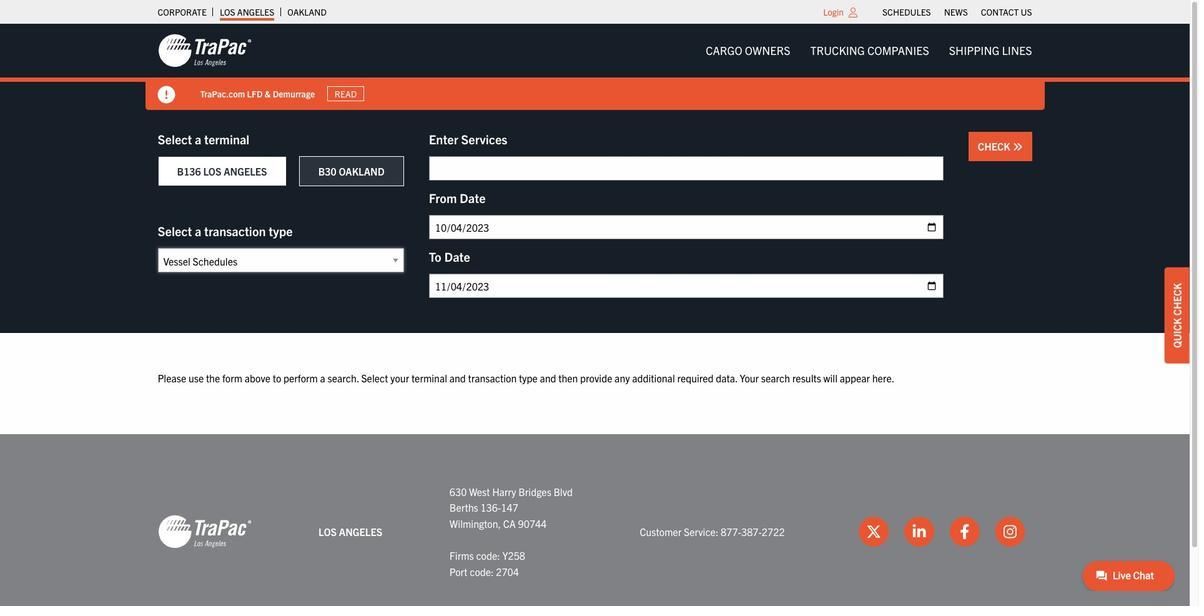 Task type: describe. For each thing, give the bounding box(es) containing it.
to date
[[429, 249, 471, 264]]

check inside button
[[979, 140, 1013, 152]]

quick check link
[[1166, 268, 1191, 364]]

b136 los angeles
[[177, 165, 267, 177]]

services
[[461, 131, 508, 147]]

0 horizontal spatial oakland
[[288, 6, 327, 17]]

your
[[391, 372, 410, 384]]

please
[[158, 372, 186, 384]]

0 vertical spatial type
[[269, 223, 293, 239]]

select for select a terminal
[[158, 131, 192, 147]]

will
[[824, 372, 838, 384]]

perform
[[284, 372, 318, 384]]

then
[[559, 372, 578, 384]]

From Date date field
[[429, 215, 944, 239]]

check button
[[969, 132, 1033, 161]]

cargo
[[706, 43, 743, 57]]

news link
[[945, 3, 969, 21]]

shipping
[[950, 43, 1000, 57]]

contact us link
[[982, 3, 1033, 21]]

contact us
[[982, 6, 1033, 17]]

demurrage
[[273, 88, 315, 99]]

trucking companies
[[811, 43, 930, 57]]

b136
[[177, 165, 201, 177]]

2 vertical spatial select
[[362, 372, 388, 384]]

2 and from the left
[[540, 372, 557, 384]]

contact
[[982, 6, 1020, 17]]

solid image inside banner
[[158, 86, 175, 104]]

trucking companies link
[[801, 38, 940, 63]]

date for to date
[[445, 249, 471, 264]]

lines
[[1003, 43, 1033, 57]]

light image
[[849, 7, 858, 17]]

owners
[[745, 43, 791, 57]]

search.
[[328, 372, 359, 384]]

1 vertical spatial check
[[1172, 283, 1184, 316]]

630 west harry bridges blvd berths 136-147 wilmington, ca 90744
[[450, 485, 573, 530]]

quick check
[[1172, 283, 1184, 348]]

los angeles image for footer containing 630 west harry bridges blvd
[[158, 515, 252, 550]]

To Date date field
[[429, 274, 944, 298]]

y258
[[503, 549, 526, 562]]

1 vertical spatial oakland
[[339, 165, 385, 177]]

form
[[222, 372, 243, 384]]

login link
[[824, 6, 844, 17]]

corporate link
[[158, 3, 207, 21]]

1 vertical spatial transaction
[[468, 372, 517, 384]]

customer
[[640, 525, 682, 538]]

additional
[[633, 372, 675, 384]]

387-
[[742, 525, 762, 538]]

los angeles image for banner on the top of page containing cargo owners
[[158, 33, 252, 68]]

angeles inside footer
[[339, 525, 383, 538]]

Enter Services text field
[[429, 156, 944, 181]]

use
[[189, 372, 204, 384]]

appear
[[840, 372, 871, 384]]

shipping lines
[[950, 43, 1033, 57]]

schedules link
[[883, 3, 932, 21]]

los angeles link
[[220, 3, 275, 21]]

firms
[[450, 549, 474, 562]]

1 vertical spatial angeles
[[224, 165, 267, 177]]

any
[[615, 372, 630, 384]]

from
[[429, 190, 457, 206]]

to
[[429, 249, 442, 264]]

blvd
[[554, 485, 573, 498]]

0 vertical spatial angeles
[[237, 6, 275, 17]]

service:
[[684, 525, 719, 538]]

port
[[450, 565, 468, 578]]

0 vertical spatial code:
[[476, 549, 500, 562]]

&
[[265, 88, 271, 99]]

footer containing 630 west harry bridges blvd
[[0, 434, 1191, 606]]

to
[[273, 372, 281, 384]]

above
[[245, 372, 271, 384]]

2704
[[496, 565, 519, 578]]

oakland link
[[288, 3, 327, 21]]



Task type: vqa. For each thing, say whether or not it's contained in the screenshot.
leftmost Check
yes



Task type: locate. For each thing, give the bounding box(es) containing it.
select left your
[[362, 372, 388, 384]]

los angeles inside footer
[[319, 525, 383, 538]]

b30
[[319, 165, 337, 177]]

transaction
[[204, 223, 266, 239], [468, 372, 517, 384]]

code: up the 2704 at the bottom of page
[[476, 549, 500, 562]]

1 vertical spatial los
[[203, 165, 222, 177]]

trapac.com lfd & demurrage
[[200, 88, 315, 99]]

a for terminal
[[195, 131, 202, 147]]

1 horizontal spatial check
[[1172, 283, 1184, 316]]

1 vertical spatial terminal
[[412, 372, 447, 384]]

0 vertical spatial oakland
[[288, 6, 327, 17]]

terminal up 'b136 los angeles'
[[204, 131, 250, 147]]

2 vertical spatial angeles
[[339, 525, 383, 538]]

and right your
[[450, 372, 466, 384]]

select a terminal
[[158, 131, 250, 147]]

shipping lines link
[[940, 38, 1043, 63]]

1 vertical spatial los angeles
[[319, 525, 383, 538]]

select up b136
[[158, 131, 192, 147]]

0 horizontal spatial type
[[269, 223, 293, 239]]

1 horizontal spatial type
[[519, 372, 538, 384]]

code: right port
[[470, 565, 494, 578]]

los angeles image inside footer
[[158, 515, 252, 550]]

quick
[[1172, 318, 1184, 348]]

los angeles image inside banner
[[158, 33, 252, 68]]

1 horizontal spatial transaction
[[468, 372, 517, 384]]

1 vertical spatial los angeles image
[[158, 515, 252, 550]]

0 horizontal spatial los angeles
[[220, 6, 275, 17]]

date for from date
[[460, 190, 486, 206]]

menu bar inside banner
[[696, 38, 1043, 63]]

required
[[678, 372, 714, 384]]

select a transaction type
[[158, 223, 293, 239]]

us
[[1022, 6, 1033, 17]]

menu bar down light image
[[696, 38, 1043, 63]]

customer service: 877-387-2722
[[640, 525, 785, 538]]

0 horizontal spatial check
[[979, 140, 1013, 152]]

select for select a transaction type
[[158, 223, 192, 239]]

login
[[824, 6, 844, 17]]

0 vertical spatial los angeles image
[[158, 33, 252, 68]]

berths
[[450, 501, 479, 514]]

enter
[[429, 131, 459, 147]]

menu bar containing cargo owners
[[696, 38, 1043, 63]]

and left then
[[540, 372, 557, 384]]

1 los angeles image from the top
[[158, 33, 252, 68]]

type
[[269, 223, 293, 239], [519, 372, 538, 384]]

firms code:  y258 port code:  2704
[[450, 549, 526, 578]]

147
[[501, 501, 519, 514]]

630
[[450, 485, 467, 498]]

here.
[[873, 372, 895, 384]]

banner
[[0, 24, 1200, 110]]

0 vertical spatial transaction
[[204, 223, 266, 239]]

1 vertical spatial code:
[[470, 565, 494, 578]]

lfd
[[247, 88, 263, 99]]

solid image inside check button
[[1013, 142, 1023, 152]]

oakland
[[288, 6, 327, 17], [339, 165, 385, 177]]

90744
[[518, 517, 547, 530]]

data.
[[716, 372, 738, 384]]

menu bar
[[877, 3, 1039, 21], [696, 38, 1043, 63]]

wilmington,
[[450, 517, 501, 530]]

0 horizontal spatial transaction
[[204, 223, 266, 239]]

results
[[793, 372, 822, 384]]

cargo owners
[[706, 43, 791, 57]]

enter services
[[429, 131, 508, 147]]

1 horizontal spatial terminal
[[412, 372, 447, 384]]

terminal
[[204, 131, 250, 147], [412, 372, 447, 384]]

footer
[[0, 434, 1191, 606]]

0 horizontal spatial terminal
[[204, 131, 250, 147]]

1 vertical spatial select
[[158, 223, 192, 239]]

1 vertical spatial solid image
[[1013, 142, 1023, 152]]

west
[[469, 485, 490, 498]]

0 vertical spatial solid image
[[158, 86, 175, 104]]

oakland right los angeles link
[[288, 6, 327, 17]]

1 vertical spatial date
[[445, 249, 471, 264]]

1 horizontal spatial solid image
[[1013, 142, 1023, 152]]

the
[[206, 372, 220, 384]]

a down b136
[[195, 223, 202, 239]]

read link
[[328, 86, 364, 101]]

a
[[195, 131, 202, 147], [195, 223, 202, 239], [320, 372, 326, 384]]

0 vertical spatial a
[[195, 131, 202, 147]]

1 horizontal spatial and
[[540, 372, 557, 384]]

search
[[762, 372, 791, 384]]

a for transaction
[[195, 223, 202, 239]]

0 horizontal spatial and
[[450, 372, 466, 384]]

trucking
[[811, 43, 865, 57]]

0 vertical spatial los
[[220, 6, 235, 17]]

angeles
[[237, 6, 275, 17], [224, 165, 267, 177], [339, 525, 383, 538]]

oakland right b30
[[339, 165, 385, 177]]

check
[[979, 140, 1013, 152], [1172, 283, 1184, 316]]

provide
[[581, 372, 613, 384]]

los inside footer
[[319, 525, 337, 538]]

1 vertical spatial menu bar
[[696, 38, 1043, 63]]

0 vertical spatial menu bar
[[877, 3, 1039, 21]]

select
[[158, 131, 192, 147], [158, 223, 192, 239], [362, 372, 388, 384]]

2 vertical spatial a
[[320, 372, 326, 384]]

code:
[[476, 549, 500, 562], [470, 565, 494, 578]]

banner containing cargo owners
[[0, 24, 1200, 110]]

your
[[740, 372, 759, 384]]

0 vertical spatial date
[[460, 190, 486, 206]]

bridges
[[519, 485, 552, 498]]

news
[[945, 6, 969, 17]]

0 vertical spatial terminal
[[204, 131, 250, 147]]

date
[[460, 190, 486, 206], [445, 249, 471, 264]]

877-
[[721, 525, 742, 538]]

date right the to
[[445, 249, 471, 264]]

and
[[450, 372, 466, 384], [540, 372, 557, 384]]

terminal right your
[[412, 372, 447, 384]]

cargo owners link
[[696, 38, 801, 63]]

1 horizontal spatial oakland
[[339, 165, 385, 177]]

136-
[[481, 501, 501, 514]]

trapac.com
[[200, 88, 245, 99]]

corporate
[[158, 6, 207, 17]]

1 vertical spatial type
[[519, 372, 538, 384]]

a up b136
[[195, 131, 202, 147]]

1 vertical spatial a
[[195, 223, 202, 239]]

0 vertical spatial los angeles
[[220, 6, 275, 17]]

companies
[[868, 43, 930, 57]]

2 vertical spatial los
[[319, 525, 337, 538]]

1 and from the left
[[450, 372, 466, 384]]

0 vertical spatial check
[[979, 140, 1013, 152]]

0 vertical spatial select
[[158, 131, 192, 147]]

a left search. at the bottom left of page
[[320, 372, 326, 384]]

0 horizontal spatial solid image
[[158, 86, 175, 104]]

menu bar up shipping
[[877, 3, 1039, 21]]

solid image
[[158, 86, 175, 104], [1013, 142, 1023, 152]]

los angeles
[[220, 6, 275, 17], [319, 525, 383, 538]]

menu bar containing schedules
[[877, 3, 1039, 21]]

please use the form above to perform a search. select your terminal and transaction type and then provide any additional required data. your search results will appear here.
[[158, 372, 895, 384]]

from date
[[429, 190, 486, 206]]

select down b136
[[158, 223, 192, 239]]

harry
[[493, 485, 517, 498]]

b30 oakland
[[319, 165, 385, 177]]

ca
[[504, 517, 516, 530]]

1 horizontal spatial los angeles
[[319, 525, 383, 538]]

2 los angeles image from the top
[[158, 515, 252, 550]]

schedules
[[883, 6, 932, 17]]

date right from
[[460, 190, 486, 206]]

read
[[335, 88, 357, 99]]

2722
[[762, 525, 785, 538]]

los angeles image
[[158, 33, 252, 68], [158, 515, 252, 550]]



